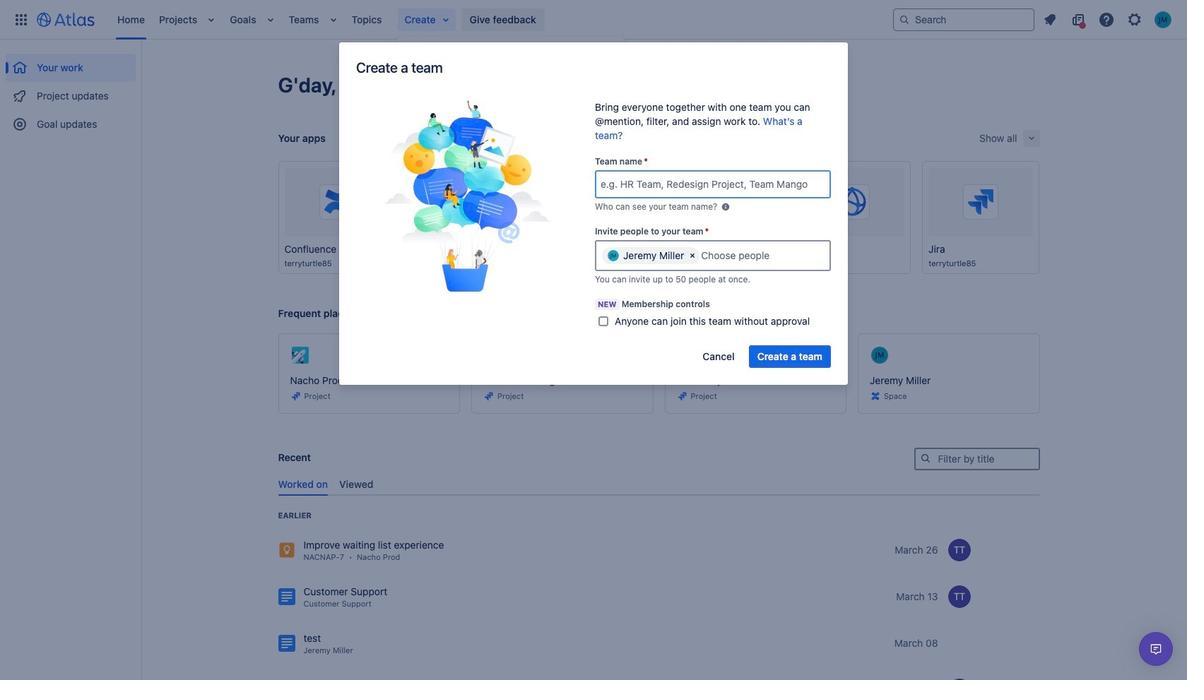 Task type: vqa. For each thing, say whether or not it's contained in the screenshot.
2nd confluence icon from the top of the page
yes



Task type: describe. For each thing, give the bounding box(es) containing it.
3 jira image from the left
[[677, 391, 688, 402]]

Filter by title field
[[916, 450, 1039, 469]]

search image
[[920, 453, 931, 464]]

3 jira image from the left
[[677, 391, 688, 402]]

help image
[[1098, 11, 1115, 28]]

jira image for first jira icon from the left
[[290, 391, 301, 402]]

confluence image
[[870, 391, 881, 402]]

2 jira image from the left
[[483, 391, 495, 402]]

e.g. HR Team, Redesign Project, Team Mango field
[[597, 172, 830, 197]]

top element
[[8, 0, 893, 39]]

1 horizontal spatial group
[[398, 37, 624, 237]]

create a team image
[[383, 100, 551, 292]]



Task type: locate. For each thing, give the bounding box(es) containing it.
jira image
[[290, 391, 301, 402], [483, 391, 495, 402], [677, 391, 688, 402]]

jira image
[[290, 391, 301, 402], [483, 391, 495, 402], [677, 391, 688, 402]]

open intercom messenger image
[[1148, 641, 1165, 658]]

0 vertical spatial confluence image
[[278, 589, 295, 606]]

search image
[[899, 14, 910, 25]]

tab list
[[272, 474, 1040, 496]]

clear image
[[687, 250, 698, 261]]

1 horizontal spatial jira image
[[483, 391, 495, 402]]

0 horizontal spatial jira image
[[290, 391, 301, 402]]

your team name is visible to anyone in your organisation. it may be visible on work shared outside your organisation. image
[[720, 201, 732, 213]]

expand icon image
[[1026, 133, 1037, 144]]

1 vertical spatial confluence image
[[278, 635, 295, 652]]

confluence image
[[278, 589, 295, 606], [278, 635, 295, 652]]

:watermelon: image
[[415, 57, 432, 74], [415, 57, 432, 74]]

list
[[110, 0, 893, 39], [1038, 8, 1179, 31]]

1 confluence image from the top
[[278, 589, 295, 606]]

jira image
[[278, 542, 295, 559]]

1 horizontal spatial list
[[1038, 8, 1179, 31]]

confluence image
[[870, 391, 881, 402]]

1 jira image from the left
[[290, 391, 301, 402]]

1 jira image from the left
[[290, 391, 301, 402]]

1 horizontal spatial jira image
[[483, 391, 495, 402]]

group
[[398, 37, 624, 237], [6, 40, 136, 143]]

create a team element
[[368, 100, 566, 295]]

list item inside 'list'
[[398, 8, 456, 31]]

list item
[[203, 0, 220, 39], [262, 0, 279, 39], [325, 0, 342, 39], [398, 8, 456, 31]]

2 jira image from the left
[[483, 391, 495, 402]]

2 confluence image from the top
[[278, 635, 295, 652]]

:running_shirt_with_sash: image
[[415, 153, 432, 170], [415, 153, 432, 170]]

heading
[[278, 510, 312, 522]]

:dart: image
[[415, 105, 432, 122], [415, 105, 432, 122]]

0 horizontal spatial jira image
[[290, 391, 301, 402]]

2 horizontal spatial jira image
[[677, 391, 688, 402]]

jira image for 2nd jira icon
[[483, 391, 495, 402]]

None search field
[[893, 8, 1035, 31]]

0 horizontal spatial group
[[6, 40, 136, 143]]

banner
[[0, 0, 1187, 40]]

0 horizontal spatial list
[[110, 0, 893, 39]]

2 horizontal spatial jira image
[[677, 391, 688, 402]]

Search field
[[893, 8, 1035, 31]]

:clap: image
[[415, 201, 432, 218], [415, 201, 432, 218]]



